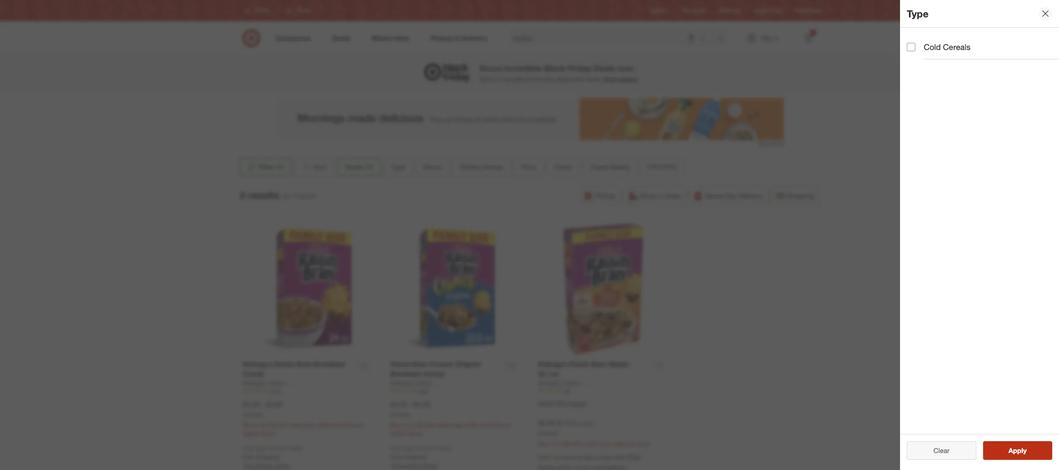 Task type: locate. For each thing, give the bounding box(es) containing it.
kellogg's raisin bran link up 1283
[[391, 379, 447, 388]]

0 horizontal spatial buy
[[243, 422, 253, 429]]

Cold Cereals checkbox
[[907, 43, 916, 51]]

bran inside kellogg's raisin bran breakfast cereal
[[297, 360, 312, 369]]

deals up 'start'
[[594, 63, 616, 73]]

find
[[532, 76, 542, 83]]

$9 down 1283
[[416, 422, 422, 429]]

bran down kellogg's raisin bran maple - 22.1oz
[[582, 380, 594, 387]]

kellogg's inside kellogg's raisin bran maple - 22.1oz
[[538, 360, 568, 369]]

1 $4.29 - $5.29 at pinole buy 2 for $9 with same-day order services on select items from the left
[[243, 400, 364, 437]]

pinole
[[249, 412, 263, 418], [396, 412, 410, 418], [544, 431, 558, 437]]

kellogg's down kellogg's raisin bran breakfast cereal on the bottom
[[243, 380, 267, 387]]

1 $35 from the left
[[279, 445, 287, 452]]

orders
[[289, 445, 303, 452], [436, 445, 451, 452]]

only
[[243, 445, 253, 452], [391, 445, 401, 452]]

price
[[521, 163, 536, 171]]

2 exclusions from the left
[[393, 462, 421, 469]]

0 horizontal spatial -
[[261, 400, 264, 409]]

2 horizontal spatial 2
[[550, 440, 553, 447]]

apply. for breakfast
[[423, 462, 439, 469]]

0 horizontal spatial type
[[391, 163, 406, 171]]

1 horizontal spatial pinole
[[396, 412, 410, 418]]

0 horizontal spatial as
[[554, 454, 560, 461]]

3 results for "raisins"
[[240, 189, 317, 201]]

raisin bran crunch original breakfast cereal image
[[391, 224, 522, 355], [391, 224, 522, 355]]

kellogg's raisin bran up 1283
[[391, 380, 447, 387]]

services
[[333, 422, 355, 429], [481, 422, 503, 429], [628, 440, 650, 447]]

1 horizontal spatial $5.29
[[413, 400, 430, 409]]

bran for the 'kellogg's raisin bran' link related to kellogg's raisin bran breakfast cereal
[[287, 380, 299, 387]]

1 horizontal spatial order
[[465, 422, 479, 429]]

exclusions for cereal
[[245, 462, 273, 469]]

same day delivery
[[706, 192, 763, 200]]

snap ebt eligible
[[538, 400, 587, 408]]

1283
[[417, 388, 428, 394]]

$4.29
[[243, 400, 259, 409], [391, 400, 407, 409]]

1 horizontal spatial only
[[391, 445, 401, 452]]

kellogg's down 22.1oz
[[538, 380, 562, 387]]

0 horizontal spatial day
[[306, 422, 316, 429]]

2 horizontal spatial services
[[628, 440, 650, 447]]

2 horizontal spatial buy
[[538, 440, 549, 447]]

2 horizontal spatial kellogg's raisin bran
[[538, 380, 594, 387]]

2 orders from the left
[[436, 445, 451, 452]]

1 (1) from the left
[[277, 163, 284, 171]]

1 vertical spatial deals
[[345, 163, 363, 171]]

1 shipping from the left
[[256, 453, 279, 461]]

maple
[[609, 360, 629, 369]]

0 horizontal spatial $35
[[279, 445, 287, 452]]

1 horizontal spatial $4.29
[[391, 400, 407, 409]]

0 vertical spatial breakfast
[[314, 360, 345, 369]]

bran for kellogg's raisin bran maple - 22.1oz's the 'kellogg's raisin bran' link
[[582, 380, 594, 387]]

shipping
[[256, 453, 279, 461], [404, 453, 427, 461]]

brand button
[[416, 158, 449, 177]]

kellogg's raisin bran link
[[243, 379, 299, 388], [391, 379, 447, 388], [538, 379, 594, 388]]

with
[[276, 422, 287, 429], [424, 422, 435, 429], [572, 440, 583, 447], [268, 445, 278, 452], [416, 445, 425, 452], [615, 454, 626, 461]]

type inside 'button'
[[391, 163, 406, 171]]

$4.29 - $5.29 at pinole buy 2 for $9 with same-day order services on select items
[[243, 400, 364, 437], [391, 400, 511, 437]]

2 apply. from the left
[[423, 462, 439, 469]]

type dialog
[[901, 0, 1060, 471]]

2 horizontal spatial pinole
[[544, 431, 558, 437]]

1 horizontal spatial breakfast
[[391, 370, 422, 378]]

guest rating
[[590, 163, 630, 171]]

2 horizontal spatial at
[[538, 431, 543, 437]]

score
[[480, 63, 502, 73]]

0 horizontal spatial 2
[[255, 422, 258, 429]]

apply. for cereal
[[275, 462, 291, 469]]

$5.29 inside $5.29 ( $0.24 /ounce ) at pinole buy 2 for $9 with same-day order services
[[538, 419, 555, 428]]

shipping for breakfast
[[404, 453, 427, 461]]

$0.24
[[558, 420, 572, 427]]

2 inside $5.29 ( $0.24 /ounce ) at pinole buy 2 for $9 with same-day order services
[[550, 440, 553, 447]]

1 horizontal spatial (1)
[[365, 163, 373, 171]]

1 horizontal spatial only ships with $35 orders free shipping * * exclusions apply.
[[391, 445, 451, 469]]

1 horizontal spatial buy
[[391, 422, 401, 429]]

0 vertical spatial deals
[[594, 63, 616, 73]]

2 (1) from the left
[[365, 163, 373, 171]]

1 $4.29 from the left
[[243, 400, 259, 409]]

pinole for breakfast
[[396, 412, 410, 418]]

- for raisin bran crunch original breakfast cereal
[[409, 400, 412, 409]]

type
[[907, 7, 929, 19], [391, 163, 406, 171]]

$4.29 - $5.29 at pinole buy 2 for $9 with same-day order services on select items for crunch
[[391, 400, 511, 437]]

1 horizontal spatial orders
[[436, 445, 451, 452]]

get
[[538, 454, 548, 461]]

ships
[[255, 445, 267, 452], [402, 445, 414, 452]]

same- for breakfast
[[437, 422, 454, 429]]

soon
[[562, 454, 575, 461]]

day up the today
[[601, 440, 611, 447]]

same-
[[289, 422, 306, 429], [437, 422, 454, 429], [584, 440, 601, 447]]

0 horizontal spatial only
[[243, 445, 253, 452]]

$9 inside $5.29 ( $0.24 /ounce ) at pinole buy 2 for $9 with same-day order services
[[564, 440, 570, 447]]

1 horizontal spatial cereal
[[424, 370, 445, 378]]

1 horizontal spatial $9
[[416, 422, 422, 429]]

needs
[[483, 163, 503, 171]]

only ships with $35 orders free shipping * * exclusions apply. for breakfast
[[391, 445, 451, 469]]

kellogg's raisin bran link up 59
[[538, 379, 594, 388]]

2 kellogg's raisin bran from the left
[[391, 380, 447, 387]]

3 kellogg's raisin bran link from the left
[[538, 379, 594, 388]]

as right it
[[554, 454, 560, 461]]

1 horizontal spatial -
[[409, 400, 412, 409]]

day for raisin bran crunch original breakfast cereal
[[454, 422, 463, 429]]

2 select from the left
[[391, 430, 406, 437]]

kellogg's raisin bran breakfast cereal image
[[243, 224, 374, 355], [243, 224, 374, 355]]

2 cereal from the left
[[424, 370, 445, 378]]

1 cereal from the left
[[243, 370, 264, 378]]

same- down 1345 link
[[289, 422, 306, 429]]

2 horizontal spatial -
[[631, 360, 633, 369]]

2 horizontal spatial day
[[601, 440, 611, 447]]

1 horizontal spatial same-
[[437, 422, 454, 429]]

shop in store button
[[625, 187, 687, 205]]

with inside $5.29 ( $0.24 /ounce ) at pinole buy 2 for $9 with same-day order services
[[572, 440, 583, 447]]

same- down 1283 link
[[437, 422, 454, 429]]

on for raisin bran crunch original breakfast cereal
[[504, 422, 511, 429]]

cereal
[[243, 370, 264, 378], [424, 370, 445, 378]]

order down 1283 link
[[465, 422, 479, 429]]

(1) right filter
[[277, 163, 284, 171]]

type left brand button
[[391, 163, 406, 171]]

0 horizontal spatial cereal
[[243, 370, 264, 378]]

bran down raisin bran crunch original breakfast cereal
[[434, 380, 447, 387]]

incredible
[[505, 63, 542, 73]]

1 horizontal spatial deals
[[594, 63, 616, 73]]

bran for kellogg's raisin bran maple - 22.1oz link
[[592, 360, 607, 369]]

registry link
[[650, 7, 669, 14]]

2 ships from the left
[[402, 445, 414, 452]]

0 horizontal spatial items
[[260, 430, 275, 437]]

1 kellogg's raisin bran link from the left
[[243, 379, 299, 388]]

today
[[598, 454, 613, 461]]

now
[[618, 63, 634, 73]]

0 horizontal spatial at
[[243, 412, 247, 418]]

0 horizontal spatial pinole
[[249, 412, 263, 418]]

breakfast
[[314, 360, 345, 369], [391, 370, 422, 378]]

bran left "crunch"
[[412, 360, 428, 369]]

1 horizontal spatial day
[[454, 422, 463, 429]]

2 free from the left
[[391, 453, 402, 461]]

on inside score incredible black friday deals now save on top gifts & find new deals each week. start saving
[[495, 76, 501, 83]]

$5.29 ( $0.24 /ounce ) at pinole buy 2 for $9 with same-day order services
[[538, 419, 650, 447]]

kellogg's raisin bran up 1345
[[243, 380, 299, 387]]

2 only from the left
[[391, 445, 401, 452]]

0 horizontal spatial $5.29
[[266, 400, 282, 409]]

0 horizontal spatial select
[[243, 430, 259, 437]]

orders for breakfast
[[436, 445, 451, 452]]

filter (1)
[[258, 163, 284, 171]]

(1) left type 'button'
[[365, 163, 373, 171]]

$9 up soon
[[564, 440, 570, 447]]

1 horizontal spatial ships
[[402, 445, 414, 452]]

deals
[[594, 63, 616, 73], [345, 163, 363, 171]]

apply.
[[275, 462, 291, 469], [423, 462, 439, 469]]

1 horizontal spatial select
[[391, 430, 406, 437]]

0 horizontal spatial $4.29
[[243, 400, 259, 409]]

shipping
[[788, 192, 815, 200]]

deals
[[556, 76, 570, 83]]

(1)
[[277, 163, 284, 171], [365, 163, 373, 171]]

0 horizontal spatial order
[[317, 422, 331, 429]]

buy
[[243, 422, 253, 429], [391, 422, 401, 429], [538, 440, 549, 447]]

1 apply. from the left
[[275, 462, 291, 469]]

$4.29 - $5.29 at pinole buy 2 for $9 with same-day order services on select items down 1283 link
[[391, 400, 511, 437]]

exclusions apply. link
[[245, 462, 291, 469], [393, 462, 439, 469]]

filter (1) button
[[240, 158, 291, 177]]

day down 1345 link
[[306, 422, 316, 429]]

0 horizontal spatial (1)
[[277, 163, 284, 171]]

0 horizontal spatial apply.
[[275, 462, 291, 469]]

free for cereal
[[243, 453, 255, 461]]

kellogg's raisin bran link for kellogg's raisin bran breakfast cereal
[[243, 379, 299, 388]]

$5.29 left (
[[538, 419, 555, 428]]

1 horizontal spatial apply.
[[423, 462, 439, 469]]

day down 1283 link
[[454, 422, 463, 429]]

*
[[279, 453, 281, 461], [427, 453, 429, 461], [243, 462, 245, 469], [391, 462, 393, 469]]

bran left maple
[[592, 360, 607, 369]]

0 vertical spatial type
[[907, 7, 929, 19]]

2
[[255, 422, 258, 429], [403, 422, 406, 429], [550, 440, 553, 447]]

1 items from the left
[[260, 430, 275, 437]]

breakfast up 1283
[[391, 370, 422, 378]]

2 exclusions apply. link from the left
[[393, 462, 439, 469]]

breakfast up 1345 link
[[314, 360, 345, 369]]

1 horizontal spatial at
[[391, 412, 395, 418]]

order for raisin bran crunch original breakfast cereal
[[465, 422, 479, 429]]

kellogg's raisin bran for kellogg's raisin bran maple - 22.1oz
[[538, 380, 594, 387]]

apply
[[1009, 447, 1027, 455]]

$35 for breakfast
[[427, 445, 435, 452]]

kellogg's raisin bran up 59
[[538, 380, 594, 387]]

kellogg's raisin bran link for kellogg's raisin bran maple - 22.1oz
[[538, 379, 594, 388]]

kellogg's up 1345
[[243, 360, 273, 369]]

kellogg's raisin bran maple - 22.1oz image
[[538, 224, 669, 355], [538, 224, 669, 355]]

free for breakfast
[[391, 453, 402, 461]]

1 horizontal spatial shipping
[[404, 453, 427, 461]]

bran up 1345 link
[[297, 360, 312, 369]]

1 kellogg's raisin bran from the left
[[243, 380, 299, 387]]

0 horizontal spatial $9
[[269, 422, 275, 429]]

0 horizontal spatial kellogg's raisin bran
[[243, 380, 299, 387]]

kellogg's for raisin bran crunch original breakfast cereal
[[391, 380, 415, 387]]

1 horizontal spatial on
[[495, 76, 501, 83]]

0 horizontal spatial only ships with $35 orders free shipping * * exclusions apply.
[[243, 445, 303, 469]]

1 horizontal spatial kellogg's raisin bran link
[[391, 379, 447, 388]]

deals right sort
[[345, 163, 363, 171]]

only ships with $35 orders free shipping * * exclusions apply. for cereal
[[243, 445, 303, 469]]

0 horizontal spatial breakfast
[[314, 360, 345, 369]]

type up the cold cereals option on the top right of page
[[907, 7, 929, 19]]

2 kellogg's raisin bran link from the left
[[391, 379, 447, 388]]

sponsored
[[759, 141, 784, 147]]

2 only ships with $35 orders free shipping * * exclusions apply. from the left
[[391, 445, 451, 469]]

kellogg's raisin bran link up 1345
[[243, 379, 299, 388]]

59 link
[[538, 388, 669, 395]]

snap
[[538, 400, 554, 408]]

1 select from the left
[[243, 430, 259, 437]]

2 horizontal spatial kellogg's raisin bran link
[[538, 379, 594, 388]]

bran inside raisin bran crunch original breakfast cereal
[[412, 360, 428, 369]]

as left '6pm'
[[577, 454, 583, 461]]

type inside dialog
[[907, 7, 929, 19]]

ships for cereal
[[255, 445, 267, 452]]

1 only from the left
[[243, 445, 253, 452]]

weekly ad link
[[682, 7, 706, 14]]

1 horizontal spatial items
[[408, 430, 423, 437]]

1 horizontal spatial exclusions
[[393, 462, 421, 469]]

$9 down 1345
[[269, 422, 275, 429]]

(
[[556, 420, 558, 427]]

(1) inside button
[[277, 163, 284, 171]]

3 kellogg's raisin bran from the left
[[538, 380, 594, 387]]

kellogg's up 22.1oz
[[538, 360, 568, 369]]

2 $35 from the left
[[427, 445, 435, 452]]

0 horizontal spatial services
[[333, 422, 355, 429]]

2 items from the left
[[408, 430, 423, 437]]

same- up '6pm'
[[584, 440, 601, 447]]

cereals
[[944, 42, 971, 52]]

- for kellogg's raisin bran breakfast cereal
[[261, 400, 264, 409]]

kellogg's inside kellogg's raisin bran breakfast cereal
[[243, 360, 273, 369]]

1 horizontal spatial exclusions apply. link
[[393, 462, 439, 469]]

breakfast inside kellogg's raisin bran breakfast cereal
[[314, 360, 345, 369]]

2 horizontal spatial $5.29
[[538, 419, 555, 428]]

1 horizontal spatial free
[[391, 453, 402, 461]]

pinole inside $5.29 ( $0.24 /ounce ) at pinole buy 2 for $9 with same-day order services
[[544, 431, 558, 437]]

1 orders from the left
[[289, 445, 303, 452]]

$5.29
[[266, 400, 282, 409], [413, 400, 430, 409], [538, 419, 555, 428]]

deals (1)
[[345, 163, 373, 171]]

0 horizontal spatial same-
[[289, 422, 306, 429]]

$5.29 down 1345
[[266, 400, 282, 409]]

items
[[260, 430, 275, 437], [408, 430, 423, 437]]

1 exclusions apply. link from the left
[[245, 462, 291, 469]]

2 horizontal spatial same-
[[584, 440, 601, 447]]

1 horizontal spatial services
[[481, 422, 503, 429]]

1 horizontal spatial kellogg's raisin bran
[[391, 380, 447, 387]]

1 horizontal spatial $4.29 - $5.29 at pinole buy 2 for $9 with same-day order services on select items
[[391, 400, 511, 437]]

1 exclusions from the left
[[245, 462, 273, 469]]

0 horizontal spatial on
[[357, 422, 364, 429]]

dietary
[[460, 163, 481, 171]]

0 horizontal spatial shipping
[[256, 453, 279, 461]]

start
[[604, 76, 618, 83]]

$4.29 - $5.29 at pinole buy 2 for $9 with same-day order services on select items down 1345 link
[[243, 400, 364, 437]]

1 only ships with $35 orders free shipping * * exclusions apply. from the left
[[243, 445, 303, 469]]

1
[[813, 30, 815, 35]]

bran down kellogg's raisin bran breakfast cereal on the bottom
[[287, 380, 299, 387]]

bran inside kellogg's raisin bran maple - 22.1oz
[[592, 360, 607, 369]]

free
[[243, 453, 255, 461], [391, 453, 402, 461]]

1 horizontal spatial $35
[[427, 445, 435, 452]]

2 horizontal spatial on
[[504, 422, 511, 429]]

$35 for cereal
[[279, 445, 287, 452]]

pickup
[[595, 192, 616, 200]]

0 horizontal spatial exclusions
[[245, 462, 273, 469]]

2 shipping from the left
[[404, 453, 427, 461]]

select
[[243, 430, 259, 437], [391, 430, 406, 437]]

1 free from the left
[[243, 453, 255, 461]]

0 horizontal spatial orders
[[289, 445, 303, 452]]

1 vertical spatial breakfast
[[391, 370, 422, 378]]

2 for cereal
[[255, 422, 258, 429]]

0 horizontal spatial kellogg's raisin bran link
[[243, 379, 299, 388]]

new
[[544, 76, 555, 83]]

fpo/apo button
[[641, 158, 685, 177]]

1 ships from the left
[[255, 445, 267, 452]]

1 horizontal spatial type
[[907, 7, 929, 19]]

2 $4.29 - $5.29 at pinole buy 2 for $9 with same-day order services on select items from the left
[[391, 400, 511, 437]]

guest rating button
[[583, 158, 637, 177]]

shop in store
[[641, 192, 681, 200]]

6pm
[[585, 454, 597, 461]]

raisin inside raisin bran crunch original breakfast cereal
[[391, 360, 411, 369]]

order up the today
[[612, 440, 627, 447]]

0 horizontal spatial ships
[[255, 445, 267, 452]]

0 horizontal spatial $4.29 - $5.29 at pinole buy 2 for $9 with same-day order services on select items
[[243, 400, 364, 437]]

2 horizontal spatial order
[[612, 440, 627, 447]]

order down 1345 link
[[317, 422, 331, 429]]

cold
[[924, 42, 941, 52]]

1 horizontal spatial as
[[577, 454, 583, 461]]

)
[[591, 420, 593, 427]]

stores
[[807, 7, 822, 14]]

day
[[725, 192, 737, 200]]

2 horizontal spatial $9
[[564, 440, 570, 447]]

order for kellogg's raisin bran breakfast cereal
[[317, 422, 331, 429]]

dietary needs
[[460, 163, 503, 171]]

cold cereals
[[924, 42, 971, 52]]

same- inside $5.29 ( $0.24 /ounce ) at pinole buy 2 for $9 with same-day order services
[[584, 440, 601, 447]]

1 horizontal spatial 2
[[403, 422, 406, 429]]

search
[[714, 35, 734, 43]]

$5.29 down 1283
[[413, 400, 430, 409]]

2 $4.29 from the left
[[391, 400, 407, 409]]

kellogg's down raisin bran crunch original breakfast cereal
[[391, 380, 415, 387]]

at
[[243, 412, 247, 418], [391, 412, 395, 418], [538, 431, 543, 437]]

0 horizontal spatial exclusions apply. link
[[245, 462, 291, 469]]

same day delivery button
[[690, 187, 769, 205]]

top
[[503, 76, 512, 83]]

buy for cereal
[[243, 422, 253, 429]]

1 vertical spatial type
[[391, 163, 406, 171]]

0 horizontal spatial free
[[243, 453, 255, 461]]



Task type: vqa. For each thing, say whether or not it's contained in the screenshot.
the "Purina" within the '$8.59 Purina Tidy Cats Non- Clumping 24/7 Performance Multiple Cats Litter - 25lbs'
no



Task type: describe. For each thing, give the bounding box(es) containing it.
week.
[[587, 76, 602, 83]]

day for kellogg's raisin bran breakfast cereal
[[306, 422, 316, 429]]

2 for breakfast
[[403, 422, 406, 429]]

it
[[549, 454, 553, 461]]

redcard link
[[720, 7, 740, 14]]

$4.29 for raisin bran crunch original breakfast cereal
[[391, 400, 407, 409]]

kellogg's raisin bran maple - 22.1oz link
[[538, 360, 649, 379]]

flavor button
[[547, 158, 580, 177]]

saving
[[620, 76, 638, 83]]

bran for kellogg's raisin bran breakfast cereal link
[[297, 360, 312, 369]]

at for kellogg's raisin bran breakfast cereal
[[243, 412, 247, 418]]

3
[[240, 189, 245, 201]]

apply button
[[984, 442, 1053, 460]]

kellogg's for kellogg's raisin bran maple - 22.1oz
[[538, 380, 562, 387]]

$9 for cereal
[[269, 422, 275, 429]]

kellogg's for kellogg's raisin bran breakfast cereal
[[243, 380, 267, 387]]

$4.29 - $5.29 at pinole buy 2 for $9 with same-day order services on select items for bran
[[243, 400, 364, 437]]

exclusions for breakfast
[[393, 462, 421, 469]]

"raisins"
[[293, 192, 317, 200]]

services for raisin bran crunch original breakfast cereal
[[481, 422, 503, 429]]

/ounce
[[572, 420, 591, 427]]

for inside "3 results for "raisins""
[[283, 192, 291, 200]]

delivery
[[739, 192, 763, 200]]

raisin bran crunch original breakfast cereal link
[[391, 360, 502, 379]]

clear
[[934, 447, 950, 455]]

same
[[706, 192, 723, 200]]

raisin inside kellogg's raisin bran breakfast cereal
[[275, 360, 295, 369]]

exclusions apply. link for breakfast
[[393, 462, 439, 469]]

0 horizontal spatial deals
[[345, 163, 363, 171]]

sort button
[[295, 158, 334, 177]]

orders for cereal
[[289, 445, 303, 452]]

results
[[248, 189, 279, 201]]

friday
[[568, 63, 592, 73]]

ships for breakfast
[[402, 445, 414, 452]]

for inside $5.29 ( $0.24 /ounce ) at pinole buy 2 for $9 with same-day order services
[[555, 440, 562, 447]]

buy inside $5.29 ( $0.24 /ounce ) at pinole buy 2 for $9 with same-day order services
[[538, 440, 549, 447]]

find
[[796, 7, 806, 14]]

target
[[754, 7, 768, 14]]

find stores link
[[796, 7, 822, 14]]

search button
[[714, 29, 734, 49]]

on for kellogg's raisin bran breakfast cereal
[[357, 422, 364, 429]]

items for cereal
[[260, 430, 275, 437]]

1345 link
[[243, 388, 374, 395]]

select for cereal
[[243, 430, 259, 437]]

$4.29 for kellogg's raisin bran breakfast cereal
[[243, 400, 259, 409]]

advertisement region
[[275, 98, 784, 140]]

kellogg's raisin bran breakfast cereal link
[[243, 360, 354, 379]]

(1) for deals (1)
[[365, 163, 373, 171]]

pickup button
[[580, 187, 621, 205]]

shipt
[[627, 454, 641, 461]]

raisin bran crunch original breakfast cereal
[[391, 360, 481, 378]]

find stores
[[796, 7, 822, 14]]

services for kellogg's raisin bran breakfast cereal
[[333, 422, 355, 429]]

each
[[572, 76, 585, 83]]

2 as from the left
[[577, 454, 583, 461]]

breakfast inside raisin bran crunch original breakfast cereal
[[391, 370, 422, 378]]

cereal inside kellogg's raisin bran breakfast cereal
[[243, 370, 264, 378]]

save
[[480, 76, 493, 83]]

items for breakfast
[[408, 430, 423, 437]]

kellogg's raisin bran maple - 22.1oz
[[538, 360, 633, 378]]

clear button
[[907, 442, 977, 460]]

bran for raisin bran crunch original breakfast cereal's the 'kellogg's raisin bran' link
[[434, 380, 447, 387]]

at inside $5.29 ( $0.24 /ounce ) at pinole buy 2 for $9 with same-day order services
[[538, 431, 543, 437]]

1345
[[269, 388, 281, 394]]

59
[[564, 388, 570, 394]]

ebt
[[556, 400, 567, 408]]

filter
[[258, 163, 275, 171]]

raisin inside kellogg's raisin bran maple - 22.1oz
[[570, 360, 590, 369]]

kellogg's raisin bran for kellogg's raisin bran breakfast cereal
[[243, 380, 299, 387]]

eligible
[[568, 400, 587, 408]]

- inside kellogg's raisin bran maple - 22.1oz
[[631, 360, 633, 369]]

What can we help you find? suggestions appear below search field
[[508, 29, 720, 48]]

rating
[[610, 163, 630, 171]]

select for breakfast
[[391, 430, 406, 437]]

original
[[455, 360, 481, 369]]

day inside $5.29 ( $0.24 /ounce ) at pinole buy 2 for $9 with same-day order services
[[601, 440, 611, 447]]

get it as soon as 6pm today with shipt
[[538, 454, 641, 461]]

pinole for cereal
[[249, 412, 263, 418]]

gifts
[[513, 76, 525, 83]]

shop
[[641, 192, 657, 200]]

kellogg's raisin bran for raisin bran crunch original breakfast cereal
[[391, 380, 447, 387]]

$5.29 for breakfast
[[413, 400, 430, 409]]

&
[[527, 76, 530, 83]]

exclusions apply. link for cereal
[[245, 462, 291, 469]]

1 as from the left
[[554, 454, 560, 461]]

price button
[[514, 158, 544, 177]]

brand
[[424, 163, 442, 171]]

flavor
[[554, 163, 572, 171]]

buy for breakfast
[[391, 422, 401, 429]]

target circle
[[754, 7, 782, 14]]

weekly
[[682, 7, 699, 14]]

in
[[658, 192, 664, 200]]

sort
[[314, 163, 327, 171]]

kellogg's raisin bran link for raisin bran crunch original breakfast cereal
[[391, 379, 447, 388]]

type button
[[384, 158, 413, 177]]

ad
[[700, 7, 706, 14]]

(1) for filter (1)
[[277, 163, 284, 171]]

only for kellogg's raisin bran breakfast cereal
[[243, 445, 253, 452]]

kellogg's raisin bran breakfast cereal
[[243, 360, 345, 378]]

$9 for breakfast
[[416, 422, 422, 429]]

target circle link
[[754, 7, 782, 14]]

cereal inside raisin bran crunch original breakfast cereal
[[424, 370, 445, 378]]

fpo/apo
[[648, 163, 677, 171]]

$5.29 for cereal
[[266, 400, 282, 409]]

22.1oz
[[538, 370, 559, 378]]

at for raisin bran crunch original breakfast cereal
[[391, 412, 395, 418]]

shipping button
[[772, 187, 820, 205]]

services inside $5.29 ( $0.24 /ounce ) at pinole buy 2 for $9 with same-day order services
[[628, 440, 650, 447]]

score incredible black friday deals now save on top gifts & find new deals each week. start saving
[[480, 63, 638, 83]]

store
[[666, 192, 681, 200]]

1283 link
[[391, 388, 522, 395]]

same- for cereal
[[289, 422, 306, 429]]

order inside $5.29 ( $0.24 /ounce ) at pinole buy 2 for $9 with same-day order services
[[612, 440, 627, 447]]

shipping for cereal
[[256, 453, 279, 461]]

crunch
[[430, 360, 453, 369]]

deals inside score incredible black friday deals now save on top gifts & find new deals each week. start saving
[[594, 63, 616, 73]]

only for raisin bran crunch original breakfast cereal
[[391, 445, 401, 452]]

black
[[545, 63, 566, 73]]



